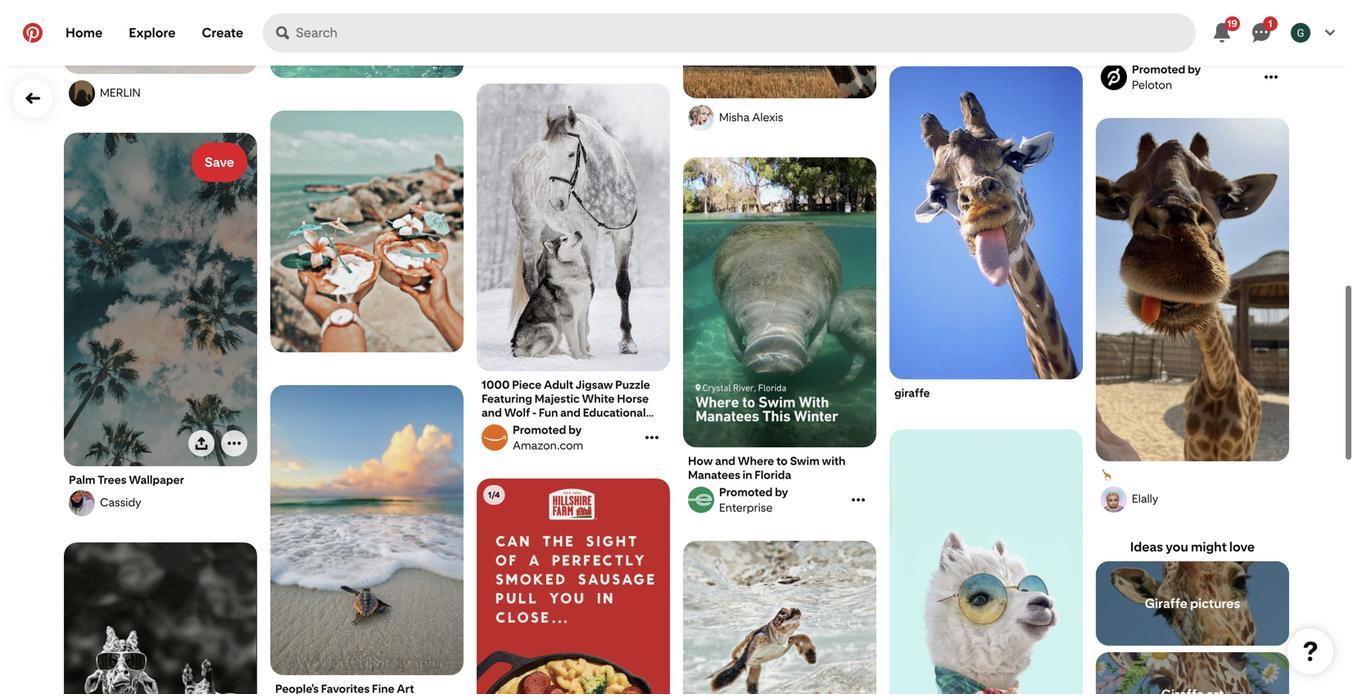 Task type: vqa. For each thing, say whether or not it's contained in the screenshot.
for
yes



Task type: locate. For each thing, give the bounding box(es) containing it.
peloton
[[1133, 78, 1173, 92]]

enterprise link
[[686, 485, 848, 515]]

pictures
[[1191, 596, 1241, 611]]

with
[[1161, 31, 1185, 45], [822, 454, 846, 468]]

game
[[482, 420, 514, 434]]

1 vertical spatial with
[[822, 454, 846, 468]]

with right swim
[[822, 454, 846, 468]]

amazon.com link
[[479, 28, 642, 57], [479, 423, 642, 452]]

🦒 link
[[1101, 468, 1285, 483]]

fun
[[539, 406, 558, 420]]

wolf
[[504, 406, 530, 420]]

explore
[[129, 25, 176, 41]]

this contains an image of: palm trees wallpaper image
[[64, 133, 257, 467]]

home
[[66, 25, 103, 41]]

swim
[[790, 454, 820, 468]]

create
[[202, 25, 243, 41]]

featuring
[[482, 392, 533, 406]]

florida
[[755, 468, 792, 482]]

and left wolf
[[482, 406, 502, 420]]

a
[[1187, 31, 1193, 45]]

alexis
[[753, 110, 784, 124]]

merlin link
[[66, 80, 255, 107]]

trees
[[98, 473, 127, 487]]

elally link
[[1099, 486, 1287, 513]]

Search text field
[[296, 13, 1196, 52]]

with inside start 2024 with a 2-month free membership.
[[1161, 31, 1185, 45]]

misha
[[720, 110, 750, 124]]

how
[[688, 454, 713, 468]]

2 amazon.com from the top
[[513, 438, 584, 452]]

1 button
[[1242, 13, 1282, 52]]

adult
[[544, 378, 574, 392]]

this contains an image of: image
[[64, 0, 257, 74], [270, 0, 464, 78], [683, 0, 877, 99], [890, 429, 1083, 694], [683, 541, 877, 694], [64, 543, 257, 694]]

prices may vary. 🧩 stunning image - our 1000 piece adult jigsaw puzzle features a breathtaking image of a white horse and wolf in their natural habitat, bringing the beauty of nature into your home. 🧩 challenging and fun - perfect for teenagers and adults who love to test their problem-solving skills and enjoy beautiful art, this high-quality puzzle will keep you entertained for hours on end. 🧩 educational tool - assembling a puzzle is an excellent way to improve cognitive skills like concent image
[[477, 84, 670, 372]]

and
[[482, 406, 502, 420], [561, 406, 581, 420], [567, 420, 588, 434], [716, 454, 736, 468]]

this contains an image of: giraffe image
[[890, 66, 1083, 380]]

2024
[[1130, 31, 1159, 45]]

misha alexis link
[[686, 105, 874, 131]]

cassidy link
[[66, 490, 255, 516]]

this contains an image of: 🦒 image
[[1097, 118, 1290, 462]]

0 vertical spatial amazon.com
[[513, 43, 584, 57]]

embark on an unforgettable adventure and get up close with gentle giants — the lovable manatees of florida! just an hour's drive north of tampa, you can float in the crystal river and experience a once-in-a-lifetime encounter with a manatee. save this pin for your bucket list of destinations to escape the cold. image
[[683, 157, 877, 447]]

19 button
[[1203, 13, 1242, 52]]

1 vertical spatial amazon.com link
[[479, 423, 642, 452]]

0 horizontal spatial with
[[822, 454, 846, 468]]

manatees
[[688, 468, 741, 482]]

1000 piece adult jigsaw puzzle featuring majestic white horse and wolf - fun and educational game for teens and adults link
[[482, 378, 665, 434]]

and right how
[[716, 454, 736, 468]]

1 vertical spatial amazon.com
[[513, 438, 584, 452]]

with left a
[[1161, 31, 1185, 45]]

0 vertical spatial with
[[1161, 31, 1185, 45]]

majestic
[[535, 392, 580, 406]]

0 vertical spatial amazon.com link
[[479, 28, 642, 57]]

start 2024 with a 2-month free membership.
[[1101, 31, 1266, 59]]

might
[[1192, 539, 1227, 555]]

piece
[[512, 378, 542, 392]]

for
[[516, 420, 532, 434]]

giraffe
[[1145, 596, 1188, 611]]

2-
[[1195, 31, 1206, 45]]

amazon.com
[[513, 43, 584, 57], [513, 438, 584, 452]]

can the flavor of a slow cooked smoked sausage be so gloriously delicious? if it's from hillshire farm®, oh, hill yeah.™ image
[[477, 479, 670, 694]]

-
[[533, 406, 537, 420]]

home link
[[52, 13, 116, 52]]

with inside how and where to swim with manatees in florida
[[822, 454, 846, 468]]

1 horizontal spatial with
[[1161, 31, 1185, 45]]

ideas you might love
[[1131, 539, 1256, 555]]

free
[[1244, 31, 1266, 45]]



Task type: describe. For each thing, give the bounding box(es) containing it.
create link
[[189, 13, 257, 52]]

palm trees wallpaper link
[[69, 473, 252, 487]]

how and where to swim with manatees in florida link
[[688, 454, 872, 482]]

save
[[205, 154, 234, 170]]

wallpaper
[[129, 473, 184, 487]]

1000
[[482, 378, 510, 392]]

love
[[1230, 539, 1256, 555]]

where
[[738, 454, 775, 468]]

1 amazon.com link from the top
[[479, 28, 642, 57]]

giraffe
[[895, 386, 931, 400]]

palm
[[69, 473, 95, 487]]

giraffe link
[[895, 386, 1078, 400]]

cassidy
[[100, 495, 141, 509]]

and right fun
[[561, 406, 581, 420]]

greg robinson image
[[1292, 23, 1311, 43]]

teens
[[534, 420, 565, 434]]

how and where to swim with manatees in florida
[[688, 454, 846, 482]]

1 amazon.com from the top
[[513, 43, 584, 57]]

giraffe pictures link
[[1097, 561, 1290, 646]]

membership.
[[1101, 45, 1172, 59]]

adults
[[590, 420, 625, 434]]

to
[[777, 454, 788, 468]]

horse
[[617, 392, 649, 406]]

start 2024 with a 2-month free membership. link
[[1101, 31, 1285, 59]]

peloton link
[[1099, 62, 1261, 92]]

misha alexis
[[720, 110, 784, 124]]

you
[[1166, 539, 1189, 555]]

month
[[1206, 31, 1242, 45]]

merlin
[[100, 86, 141, 100]]

and inside how and where to swim with manatees in florida
[[716, 454, 736, 468]]

🦒
[[1101, 468, 1113, 482]]

white
[[582, 392, 615, 406]]

educational
[[583, 406, 646, 420]]

2 amazon.com link from the top
[[479, 423, 642, 452]]

search icon image
[[276, 26, 289, 39]]

save button
[[192, 143, 247, 182]]

19
[[1228, 17, 1238, 29]]

ideas
[[1131, 539, 1164, 555]]

puzzle
[[616, 378, 650, 392]]

explore link
[[116, 13, 189, 52]]

1
[[1269, 17, 1273, 29]]

(1) tumblr image
[[890, 0, 1083, 16]]

start
[[1101, 31, 1128, 45]]

and right the "teens"
[[567, 420, 588, 434]]

elally
[[1133, 492, 1159, 506]]

jigsaw
[[576, 378, 613, 392]]

pin on gods country image
[[270, 111, 464, 353]]

enterprise
[[720, 501, 773, 515]]

in
[[743, 468, 753, 482]]

giraffe pictures
[[1145, 596, 1241, 611]]

palm trees wallpaper
[[69, 473, 184, 487]]

this contains an image of: people's favorites fine art photographs of florida - fine art prints on canvas, paper, metal, & more image
[[270, 385, 464, 675]]

1000 piece adult jigsaw puzzle featuring majestic white horse and wolf - fun and educational game for teens and adults
[[482, 378, 650, 434]]



